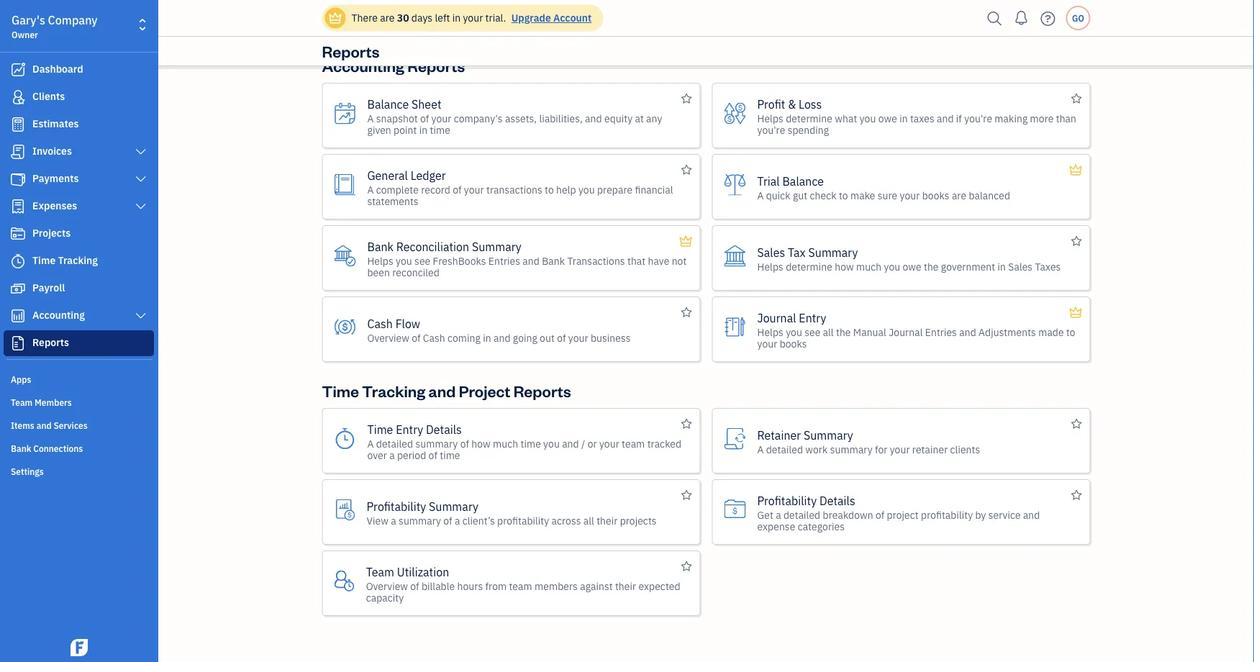 Task type: vqa. For each thing, say whether or not it's contained in the screenshot.


Task type: describe. For each thing, give the bounding box(es) containing it.
spending
[[788, 123, 829, 136]]

bank for reconciliation
[[367, 239, 394, 254]]

you inside bank reconciliation summary helps you see freshbooks entries and bank transactions that have not been reconciled
[[396, 254, 412, 267]]

gary's
[[12, 13, 45, 28]]

find out how much each vendor needs to be paid
[[367, 6, 588, 19]]

go to help image
[[1037, 8, 1060, 29]]

summary inside summary of all your credit balance for your clients over a period of time
[[757, 0, 801, 13]]

in inside sales tax summary helps determine how much you owe the government in sales taxes
[[998, 260, 1006, 273]]

view
[[367, 514, 389, 527]]

taxes
[[1035, 260, 1061, 273]]

of inside "profitability details get a detailed breakdown of project profitability by service and expense categories"
[[876, 508, 885, 521]]

that
[[628, 254, 646, 267]]

details inside "profitability details get a detailed breakdown of project profitability by service and expense categories"
[[820, 493, 855, 508]]

dashboard
[[32, 62, 83, 76]]

2 horizontal spatial bank
[[542, 254, 565, 267]]

profitability details get a detailed breakdown of project profitability by service and expense categories
[[757, 493, 1040, 533]]

1 horizontal spatial you're
[[964, 112, 992, 125]]

update favorite status for balance sheet image
[[681, 90, 692, 108]]

out inside cash flow overview of cash coming in and going out of your business
[[540, 331, 555, 344]]

crown image
[[678, 232, 693, 250]]

journal entry helps you see all the manual journal entries and adjustments made to your books
[[757, 310, 1076, 350]]

freshbooks
[[433, 254, 486, 267]]

reports down 'there'
[[322, 41, 380, 61]]

make
[[851, 189, 875, 202]]

find out how much each vendor needs to be paid button
[[322, 0, 701, 37]]

members
[[35, 397, 72, 408]]

projects
[[32, 226, 71, 240]]

dashboard image
[[9, 63, 27, 77]]

payroll
[[32, 281, 65, 294]]

1 horizontal spatial sales
[[1008, 260, 1033, 273]]

notifications image
[[1010, 4, 1033, 32]]

general ledger a complete record of your transactions to help you prepare financial statements
[[367, 168, 673, 208]]

against
[[580, 579, 613, 593]]

clients link
[[4, 84, 154, 110]]

of inside profitability summary view a summary of a client's profitability across all their projects
[[444, 514, 452, 527]]

upgrade account link
[[509, 11, 592, 24]]

bank for connections
[[11, 443, 31, 454]]

than
[[1056, 112, 1077, 125]]

your inside retainer summary a detailed work summary for your retainer clients
[[890, 443, 910, 456]]

time inside balance sheet a snapshot of your company's assets, liabilities, and equity at any given point in time
[[430, 123, 450, 136]]

company
[[48, 13, 98, 28]]

your inside 'journal entry helps you see all the manual journal entries and adjustments made to your books'
[[757, 337, 777, 350]]

detailed for profitability
[[784, 508, 821, 521]]

helps for bank reconciliation summary
[[367, 254, 394, 267]]

owe inside profit & loss helps determine what you owe in taxes and if you're making more than you're spending
[[878, 112, 897, 125]]

0 horizontal spatial cash
[[367, 316, 393, 331]]

bank connections
[[11, 443, 83, 454]]

credit
[[850, 0, 876, 13]]

client's
[[463, 514, 495, 527]]

sure
[[878, 189, 898, 202]]

any
[[646, 112, 662, 125]]

entry for time
[[396, 422, 423, 437]]

bank connections link
[[4, 437, 154, 458]]

gut
[[793, 189, 808, 202]]

get
[[757, 508, 773, 521]]

accounting for accounting
[[32, 308, 85, 322]]

estimates link
[[4, 112, 154, 137]]

balance
[[879, 0, 914, 13]]

work
[[806, 443, 828, 456]]

for for of
[[916, 0, 929, 13]]

settings
[[11, 466, 44, 477]]

to inside general ledger a complete record of your transactions to help you prepare financial statements
[[545, 183, 554, 196]]

period inside time entry details a detailed summary of how much time you and / or your team tracked over a period of time
[[397, 448, 426, 462]]

capacity
[[366, 591, 404, 604]]

for for summary
[[875, 443, 888, 456]]

balance inside trial balance a quick gut check to make sure your books are balanced
[[783, 173, 824, 189]]

trial
[[757, 173, 780, 189]]

period inside summary of all your credit balance for your clients over a period of time
[[1016, 0, 1045, 13]]

statements
[[367, 194, 419, 208]]

out inside find out how much each vendor needs to be paid button
[[389, 6, 404, 19]]

overview for cash
[[367, 331, 409, 344]]

tracked
[[647, 437, 682, 450]]

and inside cash flow overview of cash coming in and going out of your business
[[494, 331, 511, 344]]

main element
[[0, 0, 194, 662]]

entries inside 'journal entry helps you see all the manual journal entries and adjustments made to your books'
[[925, 325, 957, 339]]

upgrade
[[511, 11, 551, 24]]

how inside sales tax summary helps determine how much you owe the government in sales taxes
[[835, 260, 854, 273]]

update favorite status for profit & loss image
[[1071, 90, 1082, 108]]

sales tax summary helps determine how much you owe the government in sales taxes
[[757, 245, 1061, 273]]

time tracking
[[32, 254, 98, 267]]

summary inside profitability summary view a summary of a client's profitability across all their projects
[[399, 514, 441, 527]]

over inside time entry details a detailed summary of how much time you and / or your team tracked over a period of time
[[367, 448, 387, 462]]

0 horizontal spatial sales
[[757, 245, 785, 260]]

chevron large down image for accounting
[[134, 310, 148, 322]]

transactions
[[567, 254, 625, 267]]

the inside sales tax summary helps determine how much you owe the government in sales taxes
[[924, 260, 939, 273]]

been
[[367, 266, 390, 279]]

tracking for time tracking
[[58, 254, 98, 267]]

made
[[1039, 325, 1064, 339]]

over inside summary of all your credit balance for your clients over a period of time
[[986, 0, 1006, 13]]

quick
[[766, 189, 791, 202]]

sheet
[[412, 96, 442, 112]]

prepare
[[597, 183, 633, 196]]

balance inside balance sheet a snapshot of your company's assets, liabilities, and equity at any given point in time
[[367, 96, 409, 112]]

balance sheet a snapshot of your company's assets, liabilities, and equity at any given point in time
[[367, 96, 662, 136]]

summary inside bank reconciliation summary helps you see freshbooks entries and bank transactions that have not been reconciled
[[472, 239, 522, 254]]

apps link
[[4, 368, 154, 389]]

overview for team
[[366, 579, 408, 593]]

reconciliation
[[396, 239, 469, 254]]

update favorite status for profitability summary image
[[681, 486, 692, 504]]

connections
[[33, 443, 83, 454]]

detailed for time
[[376, 437, 413, 450]]

entries inside bank reconciliation summary helps you see freshbooks entries and bank transactions that have not been reconciled
[[489, 254, 520, 267]]

retainer summary a detailed work summary for your retainer clients
[[757, 427, 980, 456]]

go button
[[1066, 6, 1091, 30]]

bank reconciliation summary helps you see freshbooks entries and bank transactions that have not been reconciled
[[367, 239, 687, 279]]

needs
[[514, 6, 541, 19]]

in inside balance sheet a snapshot of your company's assets, liabilities, and equity at any given point in time
[[419, 123, 428, 136]]

summary inside profitability summary view a summary of a client's profitability across all their projects
[[429, 499, 478, 514]]

given
[[367, 123, 391, 136]]

books inside trial balance a quick gut check to make sure your books are balanced
[[922, 189, 950, 202]]

time for time tracking
[[32, 254, 56, 267]]

and inside time entry details a detailed summary of how much time you and / or your team tracked over a period of time
[[562, 437, 579, 450]]

entry for journal
[[799, 310, 826, 325]]

government
[[941, 260, 995, 273]]

time tracking link
[[4, 248, 154, 274]]

and inside balance sheet a snapshot of your company's assets, liabilities, and equity at any given point in time
[[585, 112, 602, 125]]

in inside profit & loss helps determine what you owe in taxes and if you're making more than you're spending
[[900, 112, 908, 125]]

invoice image
[[9, 145, 27, 159]]

determine for summary
[[786, 260, 833, 273]]

breakdown
[[823, 508, 873, 521]]

their inside profitability summary view a summary of a client's profitability across all their projects
[[597, 514, 618, 527]]

determine for loss
[[786, 112, 833, 125]]

project
[[887, 508, 919, 521]]

you inside time entry details a detailed summary of how much time you and / or your team tracked over a period of time
[[543, 437, 560, 450]]

and inside bank reconciliation summary helps you see freshbooks entries and bank transactions that have not been reconciled
[[523, 254, 540, 267]]

books inside 'journal entry helps you see all the manual journal entries and adjustments made to your books'
[[780, 337, 807, 350]]

tax
[[788, 245, 806, 260]]

reports up time entry details a detailed summary of how much time you and / or your team tracked over a period of time
[[514, 380, 571, 401]]

of inside balance sheet a snapshot of your company's assets, liabilities, and equity at any given point in time
[[420, 112, 429, 125]]

snapshot
[[376, 112, 418, 125]]

coming
[[448, 331, 481, 344]]

you inside general ledger a complete record of your transactions to help you prepare financial statements
[[579, 183, 595, 196]]

clients inside summary of all your credit balance for your clients over a period of time
[[954, 0, 984, 13]]

all inside profitability summary view a summary of a client's profitability across all their projects
[[583, 514, 594, 527]]

not
[[672, 254, 687, 267]]

invoices link
[[4, 139, 154, 165]]

crown image for trial balance
[[1069, 161, 1083, 178]]

expenses link
[[4, 194, 154, 219]]

ledger
[[411, 168, 446, 183]]

each
[[456, 6, 478, 19]]

you inside 'journal entry helps you see all the manual journal entries and adjustments made to your books'
[[786, 325, 802, 339]]

and inside items and services link
[[36, 420, 52, 431]]

complete
[[376, 183, 419, 196]]

in right left
[[452, 11, 461, 24]]

a inside "profitability details get a detailed breakdown of project profitability by service and expense categories"
[[776, 508, 781, 521]]

there are 30 days left in your trial. upgrade account
[[352, 11, 592, 24]]

the inside 'journal entry helps you see all the manual journal entries and adjustments made to your books'
[[836, 325, 851, 339]]

profitability summary view a summary of a client's profitability across all their projects
[[367, 499, 657, 527]]

and inside profit & loss helps determine what you owe in taxes and if you're making more than you're spending
[[937, 112, 954, 125]]

see inside bank reconciliation summary helps you see freshbooks entries and bank transactions that have not been reconciled
[[415, 254, 431, 267]]

team members link
[[4, 391, 154, 412]]

0 vertical spatial crown image
[[328, 10, 343, 26]]

payment image
[[9, 172, 27, 186]]

in inside cash flow overview of cash coming in and going out of your business
[[483, 331, 491, 344]]

are inside trial balance a quick gut check to make sure your books are balanced
[[952, 189, 967, 202]]

profitability for profitability summary
[[497, 514, 549, 527]]

gary's company owner
[[12, 13, 98, 40]]

details inside time entry details a detailed summary of how much time you and / or your team tracked over a period of time
[[426, 422, 462, 437]]

categories
[[798, 520, 845, 533]]

assets,
[[505, 112, 537, 125]]

0 horizontal spatial you're
[[757, 123, 785, 136]]

client image
[[9, 90, 27, 104]]

to inside button
[[544, 6, 553, 19]]

team inside team utilization overview of billable hours from team members against their expected capacity
[[509, 579, 532, 593]]

manual
[[853, 325, 886, 339]]

you inside sales tax summary helps determine how much you owe the government in sales taxes
[[884, 260, 900, 273]]

a for balance sheet
[[367, 112, 374, 125]]



Task type: locate. For each thing, give the bounding box(es) containing it.
entries left adjustments
[[925, 325, 957, 339]]

1 horizontal spatial much
[[493, 437, 518, 450]]

clients right retainer
[[950, 443, 980, 456]]

1 horizontal spatial balance
[[783, 173, 824, 189]]

0 horizontal spatial profitability
[[497, 514, 549, 527]]

to inside trial balance a quick gut check to make sure your books are balanced
[[839, 189, 848, 202]]

0 horizontal spatial team
[[11, 397, 33, 408]]

0 vertical spatial details
[[426, 422, 462, 437]]

profit
[[757, 96, 785, 112]]

profitability for profitability details
[[757, 493, 817, 508]]

payments
[[32, 172, 79, 185]]

30
[[397, 11, 409, 24]]

balance up given
[[367, 96, 409, 112]]

reports right report image
[[32, 336, 69, 349]]

tracking down projects link
[[58, 254, 98, 267]]

retainer
[[912, 443, 948, 456]]

team utilization overview of billable hours from team members against their expected capacity
[[366, 564, 680, 604]]

entry left the manual
[[799, 310, 826, 325]]

a inside time entry details a detailed summary of how much time you and / or your team tracked over a period of time
[[389, 448, 395, 462]]

general
[[367, 168, 408, 183]]

or
[[588, 437, 597, 450]]

their left projects
[[597, 514, 618, 527]]

profitability up utilization at the left bottom
[[367, 499, 426, 514]]

1 horizontal spatial journal
[[889, 325, 923, 339]]

report image
[[9, 336, 27, 350]]

reports inside the main element
[[32, 336, 69, 349]]

clients left notifications icon
[[954, 0, 984, 13]]

1 horizontal spatial accounting
[[322, 55, 404, 76]]

see left the manual
[[805, 325, 821, 339]]

0 horizontal spatial balance
[[367, 96, 409, 112]]

helps for profit & loss
[[757, 112, 784, 125]]

out right find
[[389, 6, 404, 19]]

to right made
[[1066, 325, 1076, 339]]

1 horizontal spatial how
[[472, 437, 491, 450]]

1 horizontal spatial team
[[622, 437, 645, 450]]

are
[[380, 11, 395, 24], [952, 189, 967, 202]]

0 horizontal spatial tracking
[[58, 254, 98, 267]]

clients
[[32, 90, 65, 103]]

details up categories
[[820, 493, 855, 508]]

team members
[[11, 397, 72, 408]]

owe left taxes
[[878, 112, 897, 125]]

accounting inside the main element
[[32, 308, 85, 322]]

crown image down update favorite status for sales tax summary image
[[1069, 304, 1083, 321]]

and right items
[[36, 420, 52, 431]]

your inside trial balance a quick gut check to make sure your books are balanced
[[900, 189, 920, 202]]

a for trial balance
[[757, 189, 764, 202]]

project
[[459, 380, 510, 401]]

overview inside cash flow overview of cash coming in and going out of your business
[[367, 331, 409, 344]]

owner
[[12, 29, 38, 40]]

and left adjustments
[[959, 325, 976, 339]]

1 horizontal spatial profitability
[[757, 493, 817, 508]]

projects
[[620, 514, 657, 527]]

summary for summary
[[830, 443, 873, 456]]

0 horizontal spatial profitability
[[367, 499, 426, 514]]

balance
[[367, 96, 409, 112], [783, 173, 824, 189]]

0 horizontal spatial time
[[32, 254, 56, 267]]

sales left the tax at the top of the page
[[757, 245, 785, 260]]

0 horizontal spatial journal
[[757, 310, 796, 325]]

to left make
[[839, 189, 848, 202]]

a inside summary of all your credit balance for your clients over a period of time
[[1008, 0, 1014, 13]]

expected
[[639, 579, 680, 593]]

0 vertical spatial clients
[[954, 0, 984, 13]]

a inside balance sheet a snapshot of your company's assets, liabilities, and equity at any given point in time
[[367, 112, 374, 125]]

team left tracked
[[622, 437, 645, 450]]

profitability
[[921, 508, 973, 521], [497, 514, 549, 527]]

and left equity in the top of the page
[[585, 112, 602, 125]]

determine inside profit & loss helps determine what you owe in taxes and if you're making more than you're spending
[[786, 112, 833, 125]]

money image
[[9, 281, 27, 296]]

1 vertical spatial are
[[952, 189, 967, 202]]

entry inside time entry details a detailed summary of how much time you and / or your team tracked over a period of time
[[396, 422, 423, 437]]

chevron large down image for payments
[[134, 173, 148, 185]]

details down time tracking and project reports
[[426, 422, 462, 437]]

1 horizontal spatial the
[[924, 260, 939, 273]]

expense
[[757, 520, 795, 533]]

entries
[[489, 254, 520, 267], [925, 325, 957, 339]]

journal
[[757, 310, 796, 325], [889, 325, 923, 339]]

1 horizontal spatial see
[[805, 325, 821, 339]]

1 determine from the top
[[786, 112, 833, 125]]

cash left flow at left
[[367, 316, 393, 331]]

reports
[[322, 41, 380, 61], [408, 55, 465, 76], [32, 336, 69, 349], [514, 380, 571, 401]]

1 horizontal spatial team
[[366, 564, 394, 579]]

taxes
[[910, 112, 935, 125]]

team for members
[[11, 397, 33, 408]]

see
[[415, 254, 431, 267], [805, 325, 821, 339]]

0 horizontal spatial for
[[875, 443, 888, 456]]

profitability for profitability details
[[921, 508, 973, 521]]

clients inside retainer summary a detailed work summary for your retainer clients
[[950, 443, 980, 456]]

2 horizontal spatial how
[[835, 260, 854, 273]]

team down 'apps' on the left of page
[[11, 397, 33, 408]]

1 horizontal spatial for
[[916, 0, 929, 13]]

invoices
[[32, 144, 72, 158]]

0 vertical spatial for
[[916, 0, 929, 13]]

profitability for profitability summary
[[367, 499, 426, 514]]

crown image for journal entry
[[1069, 304, 1083, 321]]

over left notifications icon
[[986, 0, 1006, 13]]

liabilities,
[[539, 112, 583, 125]]

cash right flow at left
[[423, 331, 445, 344]]

1 horizontal spatial over
[[986, 0, 1006, 13]]

much inside button
[[428, 6, 453, 19]]

summary inside time entry details a detailed summary of how much time you and / or your team tracked over a period of time
[[416, 437, 458, 450]]

loss
[[799, 96, 822, 112]]

1 vertical spatial all
[[823, 325, 834, 339]]

journal down the tax at the top of the page
[[757, 310, 796, 325]]

update favorite status for sales tax summary image
[[1071, 232, 1082, 250]]

overview left billable at the left bottom of the page
[[366, 579, 408, 593]]

1 vertical spatial details
[[820, 493, 855, 508]]

over up the view
[[367, 448, 387, 462]]

for inside summary of all your credit balance for your clients over a period of time
[[916, 0, 929, 13]]

2 vertical spatial how
[[472, 437, 491, 450]]

expense image
[[9, 199, 27, 214]]

1 vertical spatial over
[[367, 448, 387, 462]]

profitability inside "profitability details get a detailed breakdown of project profitability by service and expense categories"
[[921, 508, 973, 521]]

profitability inside profitability summary view a summary of a client's profitability across all their projects
[[497, 514, 549, 527]]

all left credit
[[814, 0, 825, 13]]

much inside time entry details a detailed summary of how much time you and / or your team tracked over a period of time
[[493, 437, 518, 450]]

time inside summary of all your credit balance for your clients over a period of time
[[757, 12, 778, 25]]

summary inside sales tax summary helps determine how much you owe the government in sales taxes
[[809, 245, 858, 260]]

determine left what
[[786, 112, 833, 125]]

1 vertical spatial period
[[397, 448, 426, 462]]

1 vertical spatial chevron large down image
[[134, 201, 148, 212]]

overview down been
[[367, 331, 409, 344]]

a inside time entry details a detailed summary of how much time you and / or your team tracked over a period of time
[[367, 437, 374, 450]]

detailed inside retainer summary a detailed work summary for your retainer clients
[[766, 443, 803, 456]]

dashboard link
[[4, 57, 154, 83]]

all right across at the bottom of page
[[583, 514, 594, 527]]

search image
[[983, 8, 1006, 29]]

1 vertical spatial see
[[805, 325, 821, 339]]

chevron large down image
[[134, 173, 148, 185], [134, 201, 148, 212], [134, 310, 148, 322]]

sales left taxes
[[1008, 260, 1033, 273]]

items and services
[[11, 420, 88, 431]]

chart image
[[9, 309, 27, 323]]

how inside button
[[407, 6, 426, 19]]

of inside team utilization overview of billable hours from team members against their expected capacity
[[410, 579, 419, 593]]

service
[[989, 508, 1021, 521]]

team inside team utilization overview of billable hours from team members against their expected capacity
[[366, 564, 394, 579]]

balanced
[[969, 189, 1010, 202]]

going
[[513, 331, 537, 344]]

3 chevron large down image from the top
[[134, 310, 148, 322]]

time inside the main element
[[32, 254, 56, 267]]

transactions
[[486, 183, 542, 196]]

entry down time tracking and project reports
[[396, 422, 423, 437]]

in right coming
[[483, 331, 491, 344]]

0 vertical spatial their
[[597, 514, 618, 527]]

0 horizontal spatial see
[[415, 254, 431, 267]]

summary inside retainer summary a detailed work summary for your retainer clients
[[830, 443, 873, 456]]

update favorite status for time entry details image
[[681, 415, 692, 433]]

reports link
[[4, 330, 154, 356]]

summary down time tracking and project reports
[[416, 437, 458, 450]]

profitability inside profitability summary view a summary of a client's profitability across all their projects
[[367, 499, 426, 514]]

adjustments
[[979, 325, 1036, 339]]

in right the government at the top right
[[998, 260, 1006, 273]]

1 vertical spatial entries
[[925, 325, 957, 339]]

0 horizontal spatial entry
[[396, 422, 423, 437]]

by
[[975, 508, 986, 521]]

are left 30
[[380, 11, 395, 24]]

1 horizontal spatial profitability
[[921, 508, 973, 521]]

0 horizontal spatial how
[[407, 6, 426, 19]]

0 vertical spatial owe
[[878, 112, 897, 125]]

journal right the manual
[[889, 325, 923, 339]]

trial.
[[485, 11, 506, 24]]

and left project
[[429, 380, 456, 401]]

update favorite status for team utilization image
[[681, 558, 692, 575]]

0 vertical spatial see
[[415, 254, 431, 267]]

0 vertical spatial much
[[428, 6, 453, 19]]

billable
[[422, 579, 455, 593]]

2 chevron large down image from the top
[[134, 201, 148, 212]]

1 horizontal spatial are
[[952, 189, 967, 202]]

much up the manual
[[856, 260, 882, 273]]

to left be
[[544, 6, 553, 19]]

overview inside team utilization overview of billable hours from team members against their expected capacity
[[366, 579, 408, 593]]

update favorite status for retainer summary image
[[1071, 415, 1082, 433]]

owe left the government at the top right
[[903, 260, 922, 273]]

team inside team members link
[[11, 397, 33, 408]]

all inside 'journal entry helps you see all the manual journal entries and adjustments made to your books'
[[823, 325, 834, 339]]

timer image
[[9, 254, 27, 268]]

bank left transactions
[[542, 254, 565, 267]]

and inside 'journal entry helps you see all the manual journal entries and adjustments made to your books'
[[959, 325, 976, 339]]

1 horizontal spatial tracking
[[362, 380, 425, 401]]

retainer
[[757, 427, 801, 443]]

0 horizontal spatial bank
[[11, 443, 31, 454]]

a inside general ledger a complete record of your transactions to help you prepare financial statements
[[367, 183, 374, 196]]

summary
[[757, 0, 801, 13], [472, 239, 522, 254], [809, 245, 858, 260], [804, 427, 853, 443], [429, 499, 478, 514]]

of
[[803, 0, 812, 13], [1048, 0, 1056, 13], [420, 112, 429, 125], [453, 183, 462, 196], [412, 331, 421, 344], [557, 331, 566, 344], [460, 437, 469, 450], [429, 448, 437, 462], [876, 508, 885, 521], [444, 514, 452, 527], [410, 579, 419, 593]]

and left if
[[937, 112, 954, 125]]

point
[[394, 123, 417, 136]]

0 horizontal spatial team
[[509, 579, 532, 593]]

0 vertical spatial how
[[407, 6, 426, 19]]

be
[[555, 6, 566, 19]]

1 vertical spatial their
[[615, 579, 636, 593]]

0 horizontal spatial owe
[[878, 112, 897, 125]]

update favorite status for general ledger image
[[681, 161, 692, 179]]

how right the tax at the top of the page
[[835, 260, 854, 273]]

detailed inside "profitability details get a detailed breakdown of project profitability by service and expense categories"
[[784, 508, 821, 521]]

entries right freshbooks
[[489, 254, 520, 267]]

0 vertical spatial tracking
[[58, 254, 98, 267]]

0 horizontal spatial the
[[836, 325, 851, 339]]

a
[[1008, 0, 1014, 13], [389, 448, 395, 462], [776, 508, 781, 521], [391, 514, 396, 527], [455, 514, 460, 527]]

tracking
[[58, 254, 98, 267], [362, 380, 425, 401]]

update favorite status for profitability details image
[[1071, 486, 1082, 504]]

0 vertical spatial are
[[380, 11, 395, 24]]

summary right work
[[830, 443, 873, 456]]

how left left
[[407, 6, 426, 19]]

1 vertical spatial books
[[780, 337, 807, 350]]

your inside general ledger a complete record of your transactions to help you prepare financial statements
[[464, 183, 484, 196]]

profitability left the by
[[921, 508, 973, 521]]

how down project
[[472, 437, 491, 450]]

are left "balanced"
[[952, 189, 967, 202]]

for right balance at the top of page
[[916, 0, 929, 13]]

1 vertical spatial overview
[[366, 579, 408, 593]]

1 horizontal spatial out
[[540, 331, 555, 344]]

0 vertical spatial entry
[[799, 310, 826, 325]]

summary inside retainer summary a detailed work summary for your retainer clients
[[804, 427, 853, 443]]

profitability up expense
[[757, 493, 817, 508]]

0 horizontal spatial entries
[[489, 254, 520, 267]]

overview
[[367, 331, 409, 344], [366, 579, 408, 593]]

0 vertical spatial books
[[922, 189, 950, 202]]

helps for sales tax summary
[[757, 260, 784, 273]]

and right service
[[1023, 508, 1040, 521]]

determine inside sales tax summary helps determine how much you owe the government in sales taxes
[[786, 260, 833, 273]]

team for utilization
[[366, 564, 394, 579]]

0 vertical spatial time
[[32, 254, 56, 267]]

you're down profit
[[757, 123, 785, 136]]

in right point
[[419, 123, 428, 136]]

see left freshbooks
[[415, 254, 431, 267]]

helps inside sales tax summary helps determine how much you owe the government in sales taxes
[[757, 260, 784, 273]]

projects link
[[4, 221, 154, 247]]

flow
[[396, 316, 420, 331]]

profitability left across at the bottom of page
[[497, 514, 549, 527]]

how inside time entry details a detailed summary of how much time you and / or your team tracked over a period of time
[[472, 437, 491, 450]]

tracking inside the main element
[[58, 254, 98, 267]]

much left each
[[428, 6, 453, 19]]

0 horizontal spatial accounting
[[32, 308, 85, 322]]

much down project
[[493, 437, 518, 450]]

1 vertical spatial how
[[835, 260, 854, 273]]

all
[[814, 0, 825, 13], [823, 325, 834, 339], [583, 514, 594, 527]]

1 horizontal spatial time
[[322, 380, 359, 401]]

1 vertical spatial crown image
[[1069, 161, 1083, 178]]

1 vertical spatial clients
[[950, 443, 980, 456]]

1 horizontal spatial entry
[[799, 310, 826, 325]]

of inside general ledger a complete record of your transactions to help you prepare financial statements
[[453, 183, 462, 196]]

accounting down 'there'
[[322, 55, 404, 76]]

the left the government at the top right
[[924, 260, 939, 273]]

chevron large down image inside 'payments' link
[[134, 173, 148, 185]]

tracking down flow at left
[[362, 380, 425, 401]]

summary for entry
[[416, 437, 458, 450]]

and inside "profitability details get a detailed breakdown of project profitability by service and expense categories"
[[1023, 508, 1040, 521]]

profitability
[[757, 493, 817, 508], [367, 499, 426, 514]]

time entry details a detailed summary of how much time you and / or your team tracked over a period of time
[[367, 422, 682, 462]]

check
[[810, 189, 837, 202]]

details
[[426, 422, 462, 437], [820, 493, 855, 508]]

see inside 'journal entry helps you see all the manual journal entries and adjustments made to your books'
[[805, 325, 821, 339]]

profitability inside "profitability details get a detailed breakdown of project profitability by service and expense categories"
[[757, 493, 817, 508]]

and left /
[[562, 437, 579, 450]]

2 vertical spatial time
[[367, 422, 393, 437]]

chevron large down image
[[134, 146, 148, 158]]

their inside team utilization overview of billable hours from team members against their expected capacity
[[615, 579, 636, 593]]

if
[[956, 112, 962, 125]]

expenses
[[32, 199, 77, 212]]

across
[[552, 514, 581, 527]]

crown image left 'there'
[[328, 10, 343, 26]]

1 horizontal spatial books
[[922, 189, 950, 202]]

2 vertical spatial much
[[493, 437, 518, 450]]

time
[[32, 254, 56, 267], [322, 380, 359, 401], [367, 422, 393, 437]]

summary
[[416, 437, 458, 450], [830, 443, 873, 456], [399, 514, 441, 527]]

your inside balance sheet a snapshot of your company's assets, liabilities, and equity at any given point in time
[[431, 112, 452, 125]]

at
[[635, 112, 644, 125]]

account
[[553, 11, 592, 24]]

time inside time entry details a detailed summary of how much time you and / or your team tracked over a period of time
[[367, 422, 393, 437]]

what
[[835, 112, 857, 125]]

0 horizontal spatial over
[[367, 448, 387, 462]]

and
[[585, 112, 602, 125], [937, 112, 954, 125], [523, 254, 540, 267], [959, 325, 976, 339], [494, 331, 511, 344], [429, 380, 456, 401], [36, 420, 52, 431], [562, 437, 579, 450], [1023, 508, 1040, 521]]

a for retainer summary
[[757, 443, 764, 456]]

crown image down than on the top of the page
[[1069, 161, 1083, 178]]

team up capacity
[[366, 564, 394, 579]]

much inside sales tax summary helps determine how much you owe the government in sales taxes
[[856, 260, 882, 273]]

accounting for accounting reports
[[322, 55, 404, 76]]

bank up been
[[367, 239, 394, 254]]

your inside cash flow overview of cash coming in and going out of your business
[[568, 331, 588, 344]]

time for time tracking and project reports
[[322, 380, 359, 401]]

team right from
[[509, 579, 532, 593]]

1 vertical spatial the
[[836, 325, 851, 339]]

helps inside bank reconciliation summary helps you see freshbooks entries and bank transactions that have not been reconciled
[[367, 254, 394, 267]]

1 horizontal spatial bank
[[367, 239, 394, 254]]

company's
[[454, 112, 503, 125]]

owe
[[878, 112, 897, 125], [903, 260, 922, 273]]

0 vertical spatial team
[[622, 437, 645, 450]]

1 horizontal spatial entries
[[925, 325, 957, 339]]

find
[[367, 6, 387, 19]]

0 vertical spatial determine
[[786, 112, 833, 125]]

and left going on the left
[[494, 331, 511, 344]]

for left retainer
[[875, 443, 888, 456]]

1 vertical spatial team
[[509, 579, 532, 593]]

their right against
[[615, 579, 636, 593]]

you're right if
[[964, 112, 992, 125]]

a inside trial balance a quick gut check to make sure your books are balanced
[[757, 189, 764, 202]]

period
[[1016, 0, 1045, 13], [397, 448, 426, 462]]

crown image
[[328, 10, 343, 26], [1069, 161, 1083, 178], [1069, 304, 1083, 321]]

0 horizontal spatial period
[[397, 448, 426, 462]]

0 vertical spatial balance
[[367, 96, 409, 112]]

your inside time entry details a detailed summary of how much time you and / or your team tracked over a period of time
[[599, 437, 619, 450]]

your
[[828, 0, 848, 13], [931, 0, 951, 13], [463, 11, 483, 24], [431, 112, 452, 125], [464, 183, 484, 196], [900, 189, 920, 202], [568, 331, 588, 344], [757, 337, 777, 350], [599, 437, 619, 450], [890, 443, 910, 456]]

0 vertical spatial accounting
[[322, 55, 404, 76]]

have
[[648, 254, 670, 267]]

to left help on the left top of the page
[[545, 183, 554, 196]]

bank inside 'link'
[[11, 443, 31, 454]]

you inside profit & loss helps determine what you owe in taxes and if you're making more than you're spending
[[860, 112, 876, 125]]

a inside retainer summary a detailed work summary for your retainer clients
[[757, 443, 764, 456]]

you're
[[964, 112, 992, 125], [757, 123, 785, 136]]

payroll link
[[4, 276, 154, 302]]

paid
[[569, 6, 588, 19]]

helps inside 'journal entry helps you see all the manual journal entries and adjustments made to your books'
[[757, 325, 784, 339]]

estimate image
[[9, 117, 27, 132]]

0 vertical spatial over
[[986, 0, 1006, 13]]

to inside 'journal entry helps you see all the manual journal entries and adjustments made to your books'
[[1066, 325, 1076, 339]]

project image
[[9, 227, 27, 241]]

freshbooks image
[[68, 639, 91, 656]]

1 vertical spatial for
[[875, 443, 888, 456]]

0 horizontal spatial out
[[389, 6, 404, 19]]

out right going on the left
[[540, 331, 555, 344]]

summary right the view
[[399, 514, 441, 527]]

go
[[1072, 12, 1085, 24]]

days
[[412, 11, 433, 24]]

and left transactions
[[523, 254, 540, 267]]

more
[[1030, 112, 1054, 125]]

detailed inside time entry details a detailed summary of how much time you and / or your team tracked over a period of time
[[376, 437, 413, 450]]

team inside time entry details a detailed summary of how much time you and / or your team tracked over a period of time
[[622, 437, 645, 450]]

tracking for time tracking and project reports
[[362, 380, 425, 401]]

2 vertical spatial chevron large down image
[[134, 310, 148, 322]]

chevron large down image for expenses
[[134, 201, 148, 212]]

summary of all your credit balance for your clients over a period of time
[[757, 0, 1056, 25]]

accounting reports
[[322, 55, 465, 76]]

time
[[757, 12, 778, 25], [430, 123, 450, 136], [521, 437, 541, 450], [440, 448, 460, 462]]

entry inside 'journal entry helps you see all the manual journal entries and adjustments made to your books'
[[799, 310, 826, 325]]

1 vertical spatial tracking
[[362, 380, 425, 401]]

all left the manual
[[823, 325, 834, 339]]

0 vertical spatial overview
[[367, 331, 409, 344]]

0 horizontal spatial are
[[380, 11, 395, 24]]

accounting down 'payroll'
[[32, 308, 85, 322]]

1 vertical spatial time
[[322, 380, 359, 401]]

0 vertical spatial team
[[11, 397, 33, 408]]

all inside summary of all your credit balance for your clients over a period of time
[[814, 0, 825, 13]]

update favorite status for cash flow image
[[681, 304, 692, 321]]

owe inside sales tax summary helps determine how much you owe the government in sales taxes
[[903, 260, 922, 273]]

out
[[389, 6, 404, 19], [540, 331, 555, 344]]

a for general ledger
[[367, 183, 374, 196]]

1 vertical spatial owe
[[903, 260, 922, 273]]

equity
[[604, 112, 633, 125]]

cash
[[367, 316, 393, 331], [423, 331, 445, 344]]

1 horizontal spatial period
[[1016, 0, 1045, 13]]

2 determine from the top
[[786, 260, 833, 273]]

the left the manual
[[836, 325, 851, 339]]

for inside retainer summary a detailed work summary for your retainer clients
[[875, 443, 888, 456]]

reports up sheet
[[408, 55, 465, 76]]

members
[[535, 579, 578, 593]]

1 vertical spatial team
[[366, 564, 394, 579]]

balance right the trial
[[783, 173, 824, 189]]

0 horizontal spatial details
[[426, 422, 462, 437]]

bank down items
[[11, 443, 31, 454]]

left
[[435, 11, 450, 24]]

2 vertical spatial all
[[583, 514, 594, 527]]

1 chevron large down image from the top
[[134, 173, 148, 185]]

0 vertical spatial period
[[1016, 0, 1045, 13]]

in left taxes
[[900, 112, 908, 125]]

2 vertical spatial crown image
[[1069, 304, 1083, 321]]

1 horizontal spatial cash
[[423, 331, 445, 344]]

determine down gut
[[786, 260, 833, 273]]

1 vertical spatial entry
[[396, 422, 423, 437]]



